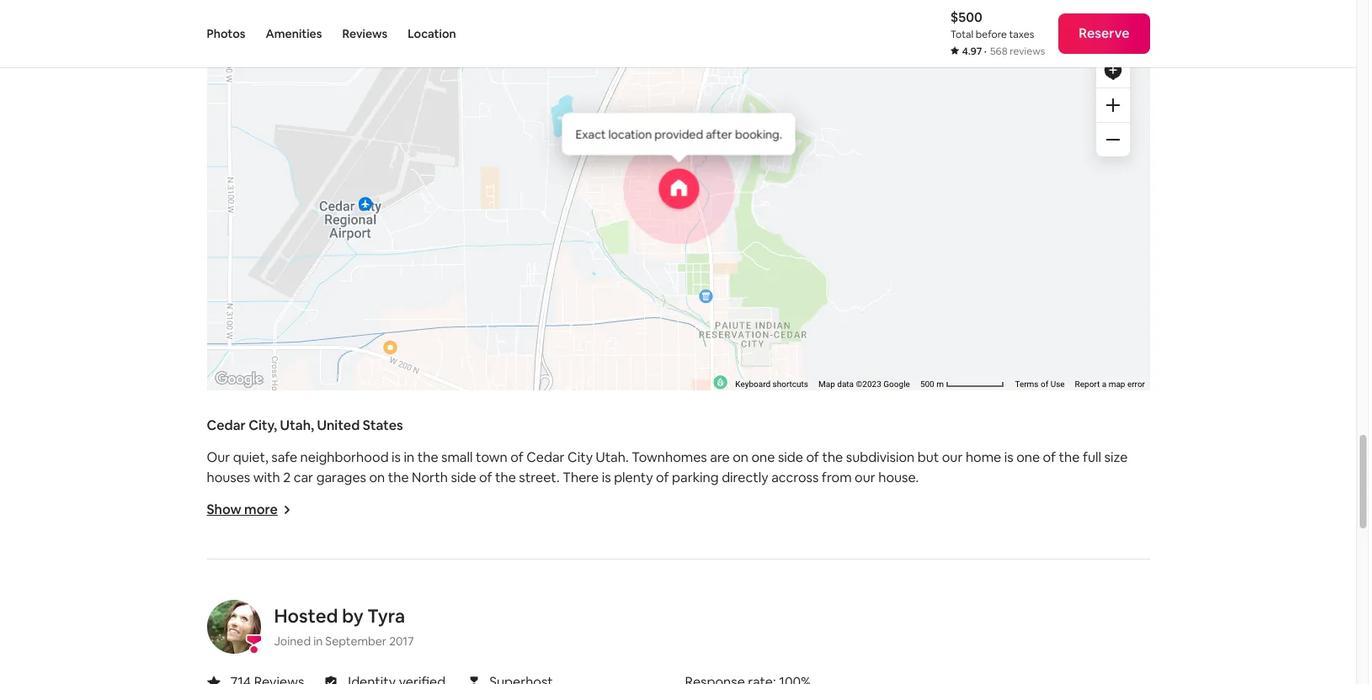 Task type: describe. For each thing, give the bounding box(es) containing it.
shortcuts
[[772, 380, 808, 389]]

google image
[[211, 369, 267, 391]]

terms of use
[[1015, 380, 1064, 389]]

there
[[563, 469, 599, 487]]

google map
showing 4 points of interest. region
[[188, 0, 1266, 578]]

the down town
[[495, 469, 516, 487]]

of right town
[[510, 449, 524, 466]]

report a map error
[[1075, 380, 1145, 389]]

quiet,
[[233, 449, 268, 466]]

0 horizontal spatial is
[[392, 449, 401, 466]]

1 vertical spatial our
[[855, 469, 876, 487]]

town
[[476, 449, 508, 466]]

street.
[[519, 469, 560, 487]]

accross
[[771, 469, 819, 487]]

the up "from"
[[822, 449, 843, 466]]

zoom in image
[[1106, 98, 1119, 112]]

utah.
[[596, 449, 629, 466]]

city
[[568, 449, 593, 466]]

m
[[936, 380, 943, 389]]

zoom out image
[[1106, 133, 1119, 146]]

1 horizontal spatial our
[[942, 449, 963, 466]]

of left full at the right bottom of page
[[1043, 449, 1056, 466]]

show more button
[[207, 501, 291, 519]]

show
[[207, 501, 241, 519]]

more
[[244, 501, 278, 519]]

keyboard shortcuts
[[735, 380, 808, 389]]

1 horizontal spatial on
[[733, 449, 749, 466]]

house.
[[878, 469, 919, 487]]

2
[[283, 469, 291, 487]]

terms
[[1015, 380, 1038, 389]]

500
[[920, 380, 934, 389]]

$500
[[950, 8, 982, 26]]

your stay location, map pin image
[[658, 168, 699, 209]]

utah,
[[280, 417, 314, 434]]

public
[[997, 17, 1030, 32]]

reserve
[[1079, 24, 1130, 42]]

$500 total before taxes
[[950, 8, 1034, 41]]

2017
[[389, 634, 414, 649]]

states
[[363, 417, 403, 434]]

photos button
[[207, 0, 245, 67]]

cedar city, utah, united states
[[207, 417, 403, 434]]

·
[[984, 45, 987, 58]]

google
[[883, 380, 910, 389]]

report
[[1075, 380, 1100, 389]]

are
[[710, 449, 730, 466]]

our quiet, safe neighborhood is in the small town of cedar city utah. townhomes are on one side of the subdivision but our home is one of the full size houses with 2 car garages on the north side of the street. there is plenty of parking directly accross from our house.
[[207, 449, 1128, 487]]

small
[[441, 449, 473, 466]]

parking
[[672, 469, 719, 487]]

terms of use link
[[1015, 380, 1064, 389]]

hosted
[[274, 604, 338, 628]]

the left north
[[388, 469, 409, 487]]

keyboard
[[735, 380, 770, 389]]

location button
[[408, 0, 456, 67]]

the left full at the right bottom of page
[[1059, 449, 1080, 466]]

car
[[294, 469, 313, 487]]

1 vertical spatial on
[[369, 469, 385, 487]]

0 horizontal spatial side
[[451, 469, 476, 487]]

of down town
[[479, 469, 492, 487]]

©2023
[[856, 380, 881, 389]]



Task type: locate. For each thing, give the bounding box(es) containing it.
2 horizontal spatial is
[[1004, 449, 1014, 466]]

side down 'small'
[[451, 469, 476, 487]]

in right the "joined"
[[313, 634, 323, 649]]

0 vertical spatial on
[[733, 449, 749, 466]]

side up accross on the right bottom of the page
[[778, 449, 803, 466]]

is
[[392, 449, 401, 466], [1004, 449, 1014, 466], [602, 469, 611, 487]]

subdivision
[[846, 449, 915, 466]]

0 horizontal spatial in
[[313, 634, 323, 649]]

full
[[1083, 449, 1101, 466]]

our down subdivision
[[855, 469, 876, 487]]

neighborhood
[[300, 449, 389, 466]]

of
[[1040, 380, 1048, 389], [510, 449, 524, 466], [806, 449, 819, 466], [1043, 449, 1056, 466], [479, 469, 492, 487], [656, 469, 669, 487]]

2 one from the left
[[1016, 449, 1040, 466]]

1 horizontal spatial in
[[404, 449, 414, 466]]

1 horizontal spatial side
[[778, 449, 803, 466]]

1 horizontal spatial one
[[1016, 449, 1040, 466]]

0 horizontal spatial cedar
[[207, 417, 246, 434]]

500 m button
[[915, 379, 1010, 391]]

before
[[976, 28, 1007, 41]]

amenities
[[266, 26, 322, 41]]

tyra
[[367, 604, 405, 628]]

our
[[942, 449, 963, 466], [855, 469, 876, 487]]

in inside hosted by tyra joined in september 2017
[[313, 634, 323, 649]]

0 horizontal spatial on
[[369, 469, 385, 487]]

cedar up street.
[[526, 449, 565, 466]]

with
[[253, 469, 280, 487]]

city,
[[249, 417, 277, 434]]

directly
[[722, 469, 769, 487]]

in up north
[[404, 449, 414, 466]]

0 vertical spatial in
[[404, 449, 414, 466]]

reviews button
[[342, 0, 388, 67]]

home
[[966, 449, 1001, 466]]

cedar
[[207, 417, 246, 434], [526, 449, 565, 466]]

garages
[[316, 469, 366, 487]]

is right home
[[1004, 449, 1014, 466]]

of left use
[[1040, 380, 1048, 389]]

september
[[325, 634, 387, 649]]

our
[[207, 449, 230, 466]]

0 vertical spatial cedar
[[207, 417, 246, 434]]

reviews
[[1010, 45, 1045, 58]]

map
[[1108, 380, 1125, 389]]

location
[[408, 26, 456, 41]]

of down townhomes
[[656, 469, 669, 487]]

united
[[317, 417, 360, 434]]

cedar up our
[[207, 417, 246, 434]]

in inside our quiet, safe neighborhood is in the small town of cedar city utah. townhomes are on one side of the subdivision but our home is one of the full size houses with 2 car garages on the north side of the street. there is plenty of parking directly accross from our house.
[[404, 449, 414, 466]]

in
[[404, 449, 414, 466], [313, 634, 323, 649]]

1 horizontal spatial cedar
[[526, 449, 565, 466]]

1 vertical spatial side
[[451, 469, 476, 487]]

1 horizontal spatial is
[[602, 469, 611, 487]]

0 horizontal spatial our
[[855, 469, 876, 487]]

total
[[950, 28, 973, 41]]

1 one from the left
[[752, 449, 775, 466]]

cedar inside our quiet, safe neighborhood is in the small town of cedar city utah. townhomes are on one side of the subdivision but our home is one of the full size houses with 2 car garages on the north side of the street. there is plenty of parking directly accross from our house.
[[526, 449, 565, 466]]

safe
[[271, 449, 297, 466]]

of up accross on the right bottom of the page
[[806, 449, 819, 466]]

0 vertical spatial our
[[942, 449, 963, 466]]

on up directly on the bottom of page
[[733, 449, 749, 466]]

reviews
[[342, 26, 388, 41]]

one up directly on the bottom of page
[[752, 449, 775, 466]]

amenities button
[[266, 0, 322, 67]]

a
[[1102, 380, 1106, 389]]

0 horizontal spatial one
[[752, 449, 775, 466]]

data
[[837, 380, 853, 389]]

map
[[818, 380, 835, 389]]

one
[[752, 449, 775, 466], [1016, 449, 1040, 466]]

map data ©2023 google
[[818, 380, 910, 389]]

use
[[1050, 380, 1064, 389]]

townhomes
[[632, 449, 707, 466]]

one right home
[[1016, 449, 1040, 466]]

568
[[990, 45, 1008, 58]]

taxes
[[1009, 28, 1034, 41]]

keyboard shortcuts button
[[735, 379, 808, 391]]

error
[[1127, 380, 1145, 389]]

the
[[417, 449, 438, 466], [822, 449, 843, 466], [1059, 449, 1080, 466], [388, 469, 409, 487], [495, 469, 516, 487]]

from
[[822, 469, 852, 487]]

size
[[1104, 449, 1128, 466]]

500 m
[[920, 380, 946, 389]]

plenty
[[614, 469, 653, 487]]

4.97
[[962, 45, 982, 58]]

joined
[[274, 634, 311, 649]]

1 vertical spatial in
[[313, 634, 323, 649]]

north
[[412, 469, 448, 487]]

side
[[778, 449, 803, 466], [451, 469, 476, 487]]

our right but
[[942, 449, 963, 466]]

add a place to the map image
[[1103, 60, 1123, 81]]

is down "states"
[[392, 449, 401, 466]]

drag pegman onto the map to open street view image
[[1096, 6, 1130, 39]]

houses
[[207, 469, 250, 487]]

reserve button
[[1059, 13, 1150, 54]]

show more
[[207, 501, 278, 519]]

by
[[342, 604, 363, 628]]

photos
[[207, 26, 245, 41]]

is down utah.
[[602, 469, 611, 487]]

on right the garages
[[369, 469, 385, 487]]

transit
[[1033, 17, 1071, 32]]

public transit
[[997, 17, 1071, 32]]

the up north
[[417, 449, 438, 466]]

on
[[733, 449, 749, 466], [369, 469, 385, 487]]

hosted by tyra joined in september 2017
[[274, 604, 414, 649]]

0 vertical spatial side
[[778, 449, 803, 466]]

report a map error link
[[1075, 380, 1145, 389]]

4.97 · 568 reviews
[[962, 45, 1045, 58]]

tyra is a superhost. learn more about tyra. image
[[207, 600, 261, 654], [207, 600, 261, 654]]

but
[[918, 449, 939, 466]]

1 vertical spatial cedar
[[526, 449, 565, 466]]



Task type: vqa. For each thing, say whether or not it's contained in the screenshot.
'Photos'
yes



